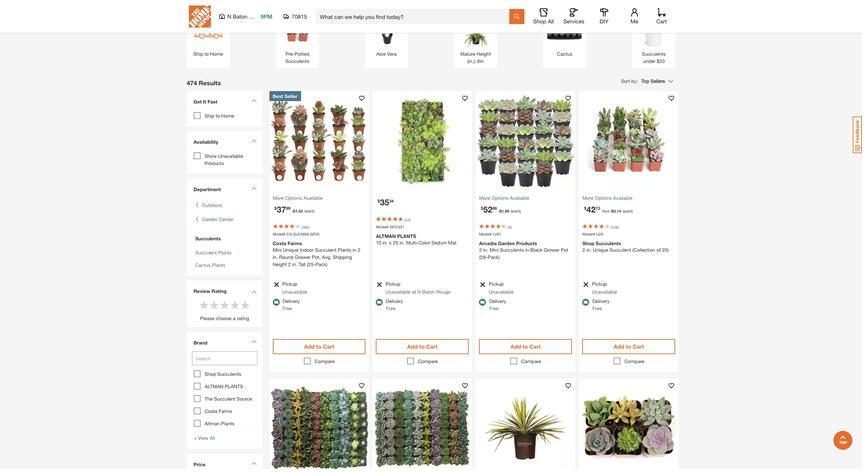 Task type: locate. For each thing, give the bounding box(es) containing it.
) inside the $ 52 86 ( $ 1 . 89 /plant )
[[520, 209, 521, 214]]

0 horizontal spatial all
[[210, 436, 215, 442]]

more for 42
[[583, 195, 594, 201]]

ship down "ship to home" image
[[194, 51, 203, 57]]

limited stock for pickup image
[[376, 282, 383, 288]]

cactus down cactus image
[[558, 51, 573, 57]]

options for 42
[[595, 195, 612, 201]]

3 /plant from the left
[[623, 209, 632, 214]]

0 horizontal spatial limited stock for pickup image
[[273, 282, 280, 288]]

to
[[205, 51, 209, 57], [216, 113, 220, 119], [316, 344, 322, 350], [420, 344, 425, 350], [523, 344, 528, 350], [626, 344, 632, 350]]

1 horizontal spatial available shipping image
[[480, 299, 487, 306]]

products up black
[[517, 241, 538, 247]]

altman
[[376, 233, 396, 239], [205, 384, 224, 390]]

to for 1st add to cart button from the left
[[316, 344, 322, 350]]

0 vertical spatial costa
[[273, 241, 287, 247]]

available shipping image for 52
[[480, 299, 487, 306]]

0 horizontal spatial mini
[[273, 247, 282, 253]]

1 horizontal spatial more options available
[[480, 195, 530, 201]]

pack) down arcadia
[[488, 254, 500, 260]]

0 horizontal spatial .
[[298, 209, 299, 214]]

add to cart button for 2 in. unique succulent (collection of 20) "image"
[[583, 340, 676, 355]]

more options available link up the "14"
[[583, 195, 676, 202]]

1 vertical spatial shop
[[583, 241, 595, 247]]

0 vertical spatial rouge
[[249, 13, 265, 20]]

in inside 'arcadia garden products 2 in. mini succulents in black grower pot (28-pack)'
[[526, 247, 530, 253]]

1 horizontal spatial available
[[510, 195, 530, 201]]

0 horizontal spatial n
[[228, 13, 232, 20]]

2 limited stock for pickup image from the left
[[480, 282, 486, 288]]

model# 0872451
[[376, 225, 405, 229]]

succulents up altman plants link on the bottom
[[218, 372, 242, 378]]

in. down arcadia
[[484, 247, 489, 253]]

2 delivery from the left
[[386, 299, 403, 304]]

1 horizontal spatial costa
[[273, 241, 287, 247]]

2 horizontal spatial limited stock for pickup image
[[583, 282, 590, 288]]

0 vertical spatial home
[[210, 51, 223, 57]]

3 limited stock for pickup image from the left
[[583, 282, 590, 288]]

2 horizontal spatial more options available link
[[583, 195, 676, 202]]

delivery free for add to cart button for 2 in. unique succulent (collection of 20) "image"
[[593, 299, 610, 312]]

1 more from the left
[[273, 195, 284, 201]]

1 more options available from the left
[[273, 195, 323, 201]]

4 free from the left
[[593, 306, 602, 312]]

plants up 'shipping'
[[338, 247, 352, 253]]

sedum
[[432, 240, 447, 246]]

1 left 89
[[502, 209, 504, 214]]

1 horizontal spatial pack)
[[488, 254, 500, 260]]

grower left pot
[[544, 247, 560, 253]]

cactus down succulent plants link
[[195, 263, 211, 268]]

. right 86
[[504, 209, 505, 214]]

grower inside costa farms mini unique indoor succulent plants in 2 in. round grower pot, avg. shipping height 2 in. tall (25-pack)
[[295, 254, 311, 260]]

plants up 'the succulent source' link
[[225, 384, 243, 390]]

3 add from the left
[[511, 344, 522, 350]]

1 horizontal spatial .
[[504, 209, 505, 214]]

0 horizontal spatial 1
[[296, 209, 298, 214]]

model# co.sucmini.gp25
[[273, 232, 320, 237]]

costa for costa farms
[[205, 409, 218, 415]]

pack) down pot,
[[316, 262, 328, 268]]

0 vertical spatial n
[[228, 13, 232, 20]]

caret icon image
[[252, 99, 257, 102], [252, 140, 257, 143], [252, 187, 257, 190], [252, 291, 257, 294], [252, 341, 257, 344], [252, 463, 257, 466]]

products inside show unavailable products
[[205, 161, 224, 166]]

. inside $ 42 73 /box ( $ 2 . 14 /plant )
[[616, 209, 618, 214]]

52 inside the $ 37 99 ( $ 1 . 52 /plant )
[[299, 209, 303, 214]]

ship to home link
[[190, 12, 226, 58], [205, 113, 234, 119]]

farms down model# co.sucmini.gp25
[[288, 241, 302, 247]]

pickup unavailable at n baton rouge
[[386, 281, 451, 295]]

1 horizontal spatial farms
[[288, 241, 302, 247]]

more options available for 37
[[273, 195, 323, 201]]

0 horizontal spatial height
[[273, 262, 287, 268]]

3 available shipping image from the left
[[583, 299, 590, 306]]

compare for add to cart button corresponding to 10 in. x 20 in. multi-color sedum mat 'image'
[[418, 359, 438, 365]]

0 vertical spatial ship to home link
[[190, 12, 226, 58]]

star symbol image up please choose a rating
[[220, 300, 230, 311]]

0 horizontal spatial farms
[[219, 409, 232, 415]]

limited stock for pickup image for 52
[[480, 282, 486, 288]]

4 delivery from the left
[[593, 299, 610, 304]]

in inside costa farms mini unique indoor succulent plants in 2 in. round grower pot, avg. shipping height 2 in. tall (25-pack)
[[353, 247, 357, 253]]

2 mini from the left
[[490, 247, 499, 253]]

1 vertical spatial n
[[418, 289, 421, 295]]

products inside 'arcadia garden products 2 in. mini succulents in black grower pot (28-pack)'
[[517, 241, 538, 247]]

3 more options available from the left
[[583, 195, 633, 201]]

all inside button
[[548, 18, 554, 24]]

1 inside the $ 37 99 ( $ 1 . 52 /plant )
[[296, 209, 298, 214]]

2 1 from the left
[[502, 209, 504, 214]]

caret icon image inside get it fast link
[[252, 99, 257, 102]]

1 horizontal spatial baton
[[423, 289, 435, 295]]

1 mini from the left
[[273, 247, 282, 253]]

cart for 2 in. mini succulents in black grower pot (28-pack) image at the right of the page
[[530, 344, 541, 350]]

unavailable inside pickup unavailable at n baton rouge
[[386, 289, 411, 295]]

2 vertical spatial shop
[[205, 372, 216, 378]]

1 horizontal spatial n
[[418, 289, 421, 295]]

1 vertical spatial altman
[[205, 384, 224, 390]]

2 available shipping image from the left
[[480, 299, 487, 306]]

shop succulents 2 in. unique succulent (collection of 20)
[[583, 241, 669, 253]]

delivery free for add to cart button corresponding to 10 in. x 20 in. multi-color sedum mat 'image'
[[386, 299, 403, 312]]

1 1 from the left
[[296, 209, 298, 214]]

0 vertical spatial plants
[[397, 233, 417, 239]]

available up the $ 37 99 ( $ 1 . 52 /plant )
[[304, 195, 323, 201]]

3 more from the left
[[583, 195, 594, 201]]

. right 99 at the top left
[[298, 209, 299, 214]]

mini
[[273, 247, 282, 253], [490, 247, 499, 253]]

ship inside ship to home link
[[194, 51, 203, 57]]

add to cart for 2 in. mini succulents in black grower pot (28-pack) image at the right of the page's add to cart button
[[511, 344, 541, 350]]

multi-
[[406, 240, 419, 246]]

available up the "14"
[[614, 195, 633, 201]]

grower up tall
[[295, 254, 311, 260]]

plants for altman plants
[[221, 421, 235, 427]]

star symbol image
[[199, 300, 209, 311], [230, 300, 240, 311]]

37
[[277, 205, 286, 215]]

89
[[505, 209, 510, 214]]

to for add to cart button for 2 in. unique succulent (collection of 20) "image"
[[626, 344, 632, 350]]

all left services
[[548, 18, 554, 24]]

1 vertical spatial garden
[[499, 241, 515, 247]]

more options available up the $ 37 99 ( $ 1 . 52 /plant )
[[273, 195, 323, 201]]

2 horizontal spatial pickup unavailable
[[593, 281, 618, 295]]

/plant inside the $ 52 86 ( $ 1 . 89 /plant )
[[511, 209, 520, 214]]

brand link
[[190, 336, 259, 352]]

pack)
[[488, 254, 500, 260], [316, 262, 328, 268]]

1 horizontal spatial in
[[526, 247, 530, 253]]

1 vertical spatial height
[[273, 262, 287, 268]]

height inside mature height (in.): 6in
[[477, 51, 491, 57]]

2 add from the left
[[408, 344, 418, 350]]

2 inside $ 42 73 /box ( $ 2 . 14 /plant )
[[614, 209, 616, 214]]

1 unique from the left
[[283, 247, 299, 253]]

1 available from the left
[[304, 195, 323, 201]]

shop left cactus image
[[534, 18, 547, 24]]

more options available link up 89
[[480, 195, 573, 202]]

6 caret icon image from the top
[[252, 463, 257, 466]]

4 delivery free from the left
[[593, 299, 610, 312]]

/plant for 52
[[511, 209, 520, 214]]

2 . from the left
[[504, 209, 505, 214]]

shop up altman plants link on the bottom
[[205, 372, 216, 378]]

pickup for third limited stock for pickup image from right
[[283, 281, 297, 287]]

model# left u20
[[583, 232, 596, 237]]

to for 2 in. mini succulents in black grower pot (28-pack) image at the right of the page's add to cart button
[[523, 344, 528, 350]]

availability
[[194, 139, 218, 145]]

1 . from the left
[[298, 209, 299, 214]]

more options available link for 37
[[273, 195, 366, 202]]

1 vertical spatial baton
[[423, 289, 435, 295]]

plants up multi-
[[397, 233, 417, 239]]

70815
[[292, 13, 307, 20]]

more options available for 42
[[583, 195, 633, 201]]

garden center
[[202, 217, 234, 223]]

shipping
[[333, 254, 352, 260]]

0 vertical spatial altman
[[376, 233, 396, 239]]

limited stock for pickup image
[[273, 282, 280, 288], [480, 282, 486, 288], [583, 282, 590, 288]]

unavailable for 2 in. mini succulents in black grower pot (28-pack) image at the right of the page
[[489, 289, 514, 295]]

n right at on the bottom of page
[[418, 289, 421, 295]]

0 horizontal spatial in
[[353, 247, 357, 253]]

altman
[[205, 421, 220, 427]]

1 horizontal spatial pickup unavailable
[[489, 281, 514, 295]]

2 delivery free from the left
[[386, 299, 403, 312]]

0 vertical spatial garden
[[202, 217, 218, 223]]

1 horizontal spatial star symbol image
[[230, 300, 240, 311]]

back caret image
[[195, 216, 199, 223]]

pickup unavailable for 42
[[593, 281, 618, 295]]

2 more from the left
[[480, 195, 491, 201]]

more up 42
[[583, 195, 594, 201]]

0 vertical spatial ship
[[194, 51, 203, 57]]

3 more options available link from the left
[[583, 195, 676, 202]]

more
[[273, 195, 284, 201], [480, 195, 491, 201], [583, 195, 594, 201]]

0 vertical spatial grower
[[544, 247, 560, 253]]

under
[[644, 58, 656, 64]]

1 horizontal spatial altman
[[376, 233, 396, 239]]

shop down model# u20 on the right of the page
[[583, 241, 595, 247]]

plants inside altman plants 10 in. x 20 in. multi-color sedum mat
[[397, 233, 417, 239]]

caret icon image inside department link
[[252, 187, 257, 190]]

center
[[219, 217, 234, 223]]

1 horizontal spatial cactus
[[558, 51, 573, 57]]

0 horizontal spatial options
[[285, 195, 302, 201]]

co.sucmini.gp25
[[287, 232, 320, 237]]

ship to home down "ship to home" image
[[194, 51, 223, 57]]

0 vertical spatial products
[[205, 161, 224, 166]]

round
[[279, 254, 294, 260]]

1 vertical spatial farms
[[219, 409, 232, 415]]

star symbol image up a
[[230, 300, 240, 311]]

1 horizontal spatial rouge
[[437, 289, 451, 295]]

farms inside costa farms mini unique indoor succulent plants in 2 in. round grower pot, avg. shipping height 2 in. tall (25-pack)
[[288, 241, 302, 247]]

cactus plants link
[[195, 263, 226, 268]]

1 in from the left
[[353, 247, 357, 253]]

star symbol image down review rating link
[[209, 300, 220, 311]]

shop succulents link
[[205, 372, 242, 378]]

0 horizontal spatial ship
[[194, 51, 203, 57]]

succulent inside costa farms mini unique indoor succulent plants in 2 in. round grower pot, avg. shipping height 2 in. tall (25-pack)
[[315, 247, 337, 253]]

/plant
[[304, 209, 314, 214], [511, 209, 520, 214], [623, 209, 632, 214]]

2 add to cart button from the left
[[376, 340, 469, 355]]

unique inside costa farms mini unique indoor succulent plants in 2 in. round grower pot, avg. shipping height 2 in. tall (25-pack)
[[283, 247, 299, 253]]

mini down arcadia
[[490, 247, 499, 253]]

/plant right 89
[[511, 209, 520, 214]]

0 horizontal spatial costa
[[205, 409, 218, 415]]

caret icon image inside brand link
[[252, 341, 257, 344]]

shop inside shop succulents 2 in. unique succulent (collection of 20)
[[583, 241, 595, 247]]

0 horizontal spatial available
[[304, 195, 323, 201]]

2 unique from the left
[[593, 247, 609, 253]]

2 in. mini succulents in black grower pot (28-pack) image
[[476, 91, 576, 191]]

available shipping image
[[376, 299, 383, 306]]

2 add to cart from the left
[[408, 344, 438, 350]]

cactus image
[[547, 12, 583, 49]]

lv67
[[493, 232, 502, 237]]

delivery for 2 in. unique succulent (collection of 20) "image"
[[593, 299, 610, 304]]

baton right at on the bottom of page
[[423, 289, 435, 295]]

in for 52
[[526, 247, 530, 253]]

1 vertical spatial costa
[[205, 409, 218, 415]]

/plant up ( 380 )
[[304, 209, 314, 214]]

altman inside altman plants 10 in. x 20 in. multi-color sedum mat
[[376, 233, 396, 239]]

/plant for 37
[[304, 209, 314, 214]]

2 compare from the left
[[418, 359, 438, 365]]

succulents down potted at the top of the page
[[286, 58, 310, 64]]

pickup inside pickup unavailable at n baton rouge
[[386, 281, 401, 287]]

pickup for limited stock for pickup image associated with 42
[[593, 281, 607, 287]]

seller
[[285, 93, 298, 99]]

in. down model# u20 on the right of the page
[[587, 247, 592, 253]]

1 horizontal spatial ship
[[205, 113, 215, 119]]

pickup unavailable for 52
[[489, 281, 514, 295]]

1 delivery from the left
[[283, 299, 300, 304]]

.
[[298, 209, 299, 214], [504, 209, 505, 214], [616, 209, 618, 214]]

farms down 'the succulent source' link
[[219, 409, 232, 415]]

n right "ship to home" image
[[228, 13, 232, 20]]

review rating link
[[194, 288, 239, 295]]

a
[[233, 316, 236, 322]]

pickup for limited stock for pickup icon
[[386, 281, 401, 287]]

4 add from the left
[[614, 344, 625, 350]]

$ left 86
[[481, 206, 484, 211]]

1 horizontal spatial plants
[[397, 233, 417, 239]]

model# for 42
[[583, 232, 596, 237]]

home down "ship to home" image
[[210, 51, 223, 57]]

more options available link for 52
[[480, 195, 573, 202]]

)
[[314, 209, 315, 214], [520, 209, 521, 214], [632, 209, 633, 214], [410, 218, 411, 223], [309, 225, 310, 230], [511, 225, 512, 230], [619, 225, 620, 230]]

garden right back caret icon
[[202, 217, 218, 223]]

1 right 99 at the top left
[[296, 209, 298, 214]]

mature height (in.): 6in link
[[458, 12, 494, 65]]

2 horizontal spatial available shipping image
[[583, 299, 590, 306]]

3 compare from the left
[[522, 359, 542, 365]]

0 horizontal spatial pickup unavailable
[[283, 281, 308, 295]]

0 horizontal spatial star symbol image
[[199, 300, 209, 311]]

unavailable
[[218, 153, 243, 159], [283, 289, 308, 295], [386, 289, 411, 295], [489, 289, 514, 295], [593, 289, 618, 295]]

succulents up succulent plants at left bottom
[[195, 236, 221, 242]]

1 horizontal spatial options
[[492, 195, 509, 201]]

/plant inside the $ 37 99 ( $ 1 . 52 /plant )
[[304, 209, 314, 214]]

2 more options available from the left
[[480, 195, 530, 201]]

all right 'view'
[[210, 436, 215, 442]]

. for 52
[[504, 209, 505, 214]]

rouge inside pickup unavailable at n baton rouge
[[437, 289, 451, 295]]

home
[[210, 51, 223, 57], [221, 113, 234, 119]]

3 available from the left
[[614, 195, 633, 201]]

3 pickup unavailable from the left
[[593, 281, 618, 295]]

ship to home image
[[190, 12, 226, 49]]

0 horizontal spatial baton
[[233, 13, 248, 20]]

of
[[657, 247, 661, 253]]

succulent up cactus plants link
[[195, 250, 217, 256]]

/plant right the "14"
[[623, 209, 632, 214]]

4 compare from the left
[[625, 359, 645, 365]]

the
[[205, 397, 213, 402]]

limited stock for pickup image for 42
[[583, 282, 590, 288]]

plants up + view all link
[[221, 421, 235, 427]]

1 horizontal spatial grower
[[544, 247, 560, 253]]

mature height (in.): 6in
[[461, 51, 491, 64]]

unique down u20
[[593, 247, 609, 253]]

succulents inside "link"
[[286, 58, 310, 64]]

1 horizontal spatial height
[[477, 51, 491, 57]]

add to cart button for 10 in. x 20 in. multi-color sedum mat 'image'
[[376, 340, 469, 355]]

review rating
[[194, 289, 227, 295]]

add
[[304, 344, 315, 350], [408, 344, 418, 350], [511, 344, 522, 350], [614, 344, 625, 350]]

garden
[[202, 217, 218, 223], [499, 241, 515, 247]]

available up the $ 52 86 ( $ 1 . 89 /plant ) at the right of the page
[[510, 195, 530, 201]]

1 add to cart from the left
[[304, 344, 335, 350]]

more options available up the $ 52 86 ( $ 1 . 89 /plant ) at the right of the page
[[480, 195, 530, 201]]

succulents down lv67
[[500, 247, 524, 253]]

1 inside the $ 52 86 ( $ 1 . 89 /plant )
[[502, 209, 504, 214]]

1 delivery free from the left
[[283, 299, 300, 312]]

2 horizontal spatial more options available
[[583, 195, 633, 201]]

2 horizontal spatial .
[[616, 209, 618, 214]]

model# left co.sucmini.gp25 at the left
[[273, 232, 286, 237]]

$ left 89
[[500, 209, 502, 214]]

delivery for 10 in. x 20 in. multi-color sedum mat 'image'
[[386, 299, 403, 304]]

2 free from the left
[[386, 306, 396, 312]]

0 horizontal spatial more
[[273, 195, 284, 201]]

1 horizontal spatial more
[[480, 195, 491, 201]]

$ left the 34
[[378, 199, 380, 204]]

1 vertical spatial products
[[517, 241, 538, 247]]

3 pickup from the left
[[489, 281, 504, 287]]

options for 37
[[285, 195, 302, 201]]

rouge
[[249, 13, 265, 20], [437, 289, 451, 295]]

model# up arcadia
[[480, 232, 492, 237]]

ship down fast
[[205, 113, 215, 119]]

star symbol image
[[209, 300, 220, 311], [220, 300, 230, 311], [240, 300, 251, 311]]

0872451
[[390, 225, 405, 229]]

succulent
[[315, 247, 337, 253], [610, 247, 632, 253], [195, 250, 217, 256], [214, 397, 236, 402]]

1 horizontal spatial all
[[548, 18, 554, 24]]

52 left 89
[[484, 205, 493, 215]]

plants down succulents "link"
[[218, 250, 232, 256]]

altman up the
[[205, 384, 224, 390]]

0 horizontal spatial cactus
[[195, 263, 211, 268]]

options for 52
[[492, 195, 509, 201]]

options up the $ 37 99 ( $ 1 . 52 /plant )
[[285, 195, 302, 201]]

shop inside button
[[534, 18, 547, 24]]

1 add from the left
[[304, 344, 315, 350]]

2 /plant from the left
[[511, 209, 520, 214]]

delivery free for 1st add to cart button from the left
[[283, 299, 300, 312]]

1 compare from the left
[[315, 359, 335, 365]]

star symbol image up rating
[[240, 300, 251, 311]]

526
[[613, 225, 619, 230]]

costa up altman
[[205, 409, 218, 415]]

add to cart button for 2 in. mini succulents in black grower pot (28-pack) image at the right of the page
[[480, 340, 573, 355]]

to for add to cart button corresponding to 10 in. x 20 in. multi-color sedum mat 'image'
[[420, 344, 425, 350]]

farms for costa farms mini unique indoor succulent plants in 2 in. round grower pot, avg. shipping height 2 in. tall (25-pack)
[[288, 241, 302, 247]]

compare for add to cart button for 2 in. unique succulent (collection of 20) "image"
[[625, 359, 645, 365]]

2 in. unique succulent (collection of 20) image
[[580, 91, 679, 191]]

3 delivery from the left
[[490, 299, 507, 304]]

3 options from the left
[[595, 195, 612, 201]]

caret icon image for department
[[252, 187, 257, 190]]

ship to home down get it fast link
[[205, 113, 234, 119]]

cactus
[[558, 51, 573, 57], [195, 263, 211, 268]]

0 horizontal spatial /plant
[[304, 209, 314, 214]]

pre-
[[286, 51, 295, 57]]

caret icon image inside availability link
[[252, 140, 257, 143]]

height up 6in
[[477, 51, 491, 57]]

70815 button
[[284, 13, 307, 20]]

free for available shipping icon
[[386, 306, 396, 312]]

height down round
[[273, 262, 287, 268]]

more options available link up the $ 37 99 ( $ 1 . 52 /plant )
[[273, 195, 366, 202]]

succulents under $20 link
[[636, 12, 673, 65]]

$ inside $ 35 34
[[378, 199, 380, 204]]

altman up x
[[376, 233, 396, 239]]

1 vertical spatial all
[[210, 436, 215, 442]]

pickup unavailable
[[283, 281, 308, 295], [489, 281, 514, 295], [593, 281, 618, 295]]

1 more options available link from the left
[[273, 195, 366, 202]]

1 free from the left
[[283, 306, 292, 312]]

. right /box
[[616, 209, 618, 214]]

3 add to cart from the left
[[511, 344, 541, 350]]

feedback link image
[[854, 116, 863, 154]]

mini up round
[[273, 247, 282, 253]]

options up the $ 52 86 ( $ 1 . 89 /plant ) at the right of the page
[[492, 195, 509, 201]]

2 pickup from the left
[[386, 281, 401, 287]]

. inside the $ 37 99 ( $ 1 . 52 /plant )
[[298, 209, 299, 214]]

0 horizontal spatial shop
[[205, 372, 216, 378]]

4 add to cart from the left
[[614, 344, 645, 350]]

1 horizontal spatial mini
[[490, 247, 499, 253]]

succulent down the 526
[[610, 247, 632, 253]]

1 options from the left
[[285, 195, 302, 201]]

unavailable for 10 in. x 20 in. multi-color sedum mat 'image'
[[386, 289, 411, 295]]

1 horizontal spatial garden
[[499, 241, 515, 247]]

altman plants
[[205, 421, 235, 427]]

0 vertical spatial cactus
[[558, 51, 573, 57]]

4 add to cart button from the left
[[583, 340, 676, 355]]

products down show
[[205, 161, 224, 166]]

3 delivery free from the left
[[490, 299, 507, 312]]

1 vertical spatial plants
[[225, 384, 243, 390]]

more up the $ 52 86 ( $ 1 . 89 /plant ) at the right of the page
[[480, 195, 491, 201]]

x
[[389, 240, 392, 246]]

more options available link for 42
[[583, 195, 676, 202]]

altman for altman plants 10 in. x 20 in. multi-color sedum mat
[[376, 233, 396, 239]]

1 horizontal spatial products
[[517, 241, 538, 247]]

succulents down u20
[[596, 241, 622, 247]]

plants down succulent plants link
[[212, 263, 226, 268]]

0 horizontal spatial 52
[[299, 209, 303, 214]]

baton left 9pm
[[233, 13, 248, 20]]

star symbol image up please
[[199, 300, 209, 311]]

it
[[203, 99, 206, 105]]

52 right 99 at the top left
[[299, 209, 303, 214]]

1 caret icon image from the top
[[252, 99, 257, 102]]

available shipping image
[[273, 299, 280, 306], [480, 299, 487, 306], [583, 299, 590, 306]]

1 horizontal spatial unique
[[593, 247, 609, 253]]

2 horizontal spatial /plant
[[623, 209, 632, 214]]

2 pickup unavailable from the left
[[489, 281, 514, 295]]

0 horizontal spatial plants
[[225, 384, 243, 390]]

1 vertical spatial cactus
[[195, 263, 211, 268]]

1 /plant from the left
[[304, 209, 314, 214]]

available for 42
[[614, 195, 633, 201]]

compare for 2 in. mini succulents in black grower pot (28-pack) image at the right of the page's add to cart button
[[522, 359, 542, 365]]

options up 73
[[595, 195, 612, 201]]

add to cart button
[[273, 340, 366, 355], [376, 340, 469, 355], [480, 340, 573, 355], [583, 340, 676, 355]]

more for 52
[[480, 195, 491, 201]]

cart for 2 in. unique succulent (collection of 20) "image"
[[633, 344, 645, 350]]

products for unavailable
[[205, 161, 224, 166]]

add for 1st add to cart button from the left
[[304, 344, 315, 350]]

3 add to cart button from the left
[[480, 340, 573, 355]]

(
[[293, 209, 294, 214], [499, 209, 500, 214], [611, 209, 612, 214], [405, 218, 406, 223], [302, 225, 303, 230], [508, 225, 509, 230], [612, 225, 613, 230]]

1 vertical spatial pack)
[[316, 262, 328, 268]]

garden down lv67
[[499, 241, 515, 247]]

ship
[[194, 51, 203, 57], [205, 113, 215, 119]]

pre-potted succulents link
[[280, 12, 316, 65]]

2 more options available link from the left
[[480, 195, 573, 202]]

. for 37
[[298, 209, 299, 214]]

grower
[[544, 247, 560, 253], [295, 254, 311, 260]]

4 pickup from the left
[[593, 281, 607, 287]]

pickup for 52 limited stock for pickup image
[[489, 281, 504, 287]]

0 vertical spatial shop
[[534, 18, 547, 24]]

$ right 99 at the top left
[[294, 209, 296, 214]]

2 options from the left
[[492, 195, 509, 201]]

costa up round
[[273, 241, 287, 247]]

3 free from the left
[[490, 306, 499, 312]]

2 horizontal spatial shop
[[583, 241, 595, 247]]

add to cart for 1st add to cart button from the left
[[304, 344, 335, 350]]

home down get it fast link
[[221, 113, 234, 119]]

show unavailable products
[[205, 153, 243, 166]]

9
[[509, 225, 511, 230]]

n
[[228, 13, 232, 20], [418, 289, 421, 295]]

1 horizontal spatial shop
[[534, 18, 547, 24]]

caret icon image for get it fast
[[252, 99, 257, 102]]

1 horizontal spatial 1
[[502, 209, 504, 214]]

Search text field
[[192, 352, 257, 366]]

more options available up $ 42 73 /box ( $ 2 . 14 /plant )
[[583, 195, 633, 201]]

succulents
[[643, 51, 666, 57], [286, 58, 310, 64], [195, 236, 221, 242], [596, 241, 622, 247], [500, 247, 524, 253], [218, 372, 242, 378]]

. inside the $ 52 86 ( $ 1 . 89 /plant )
[[504, 209, 505, 214]]

1 pickup from the left
[[283, 281, 297, 287]]

2 available from the left
[[510, 195, 530, 201]]

caret icon image for availability
[[252, 140, 257, 143]]

1 vertical spatial rouge
[[437, 289, 451, 295]]

2 caret icon image from the top
[[252, 140, 257, 143]]

in. right 20
[[400, 240, 405, 246]]

caret icon image inside price link
[[252, 463, 257, 466]]

0 vertical spatial all
[[548, 18, 554, 24]]

2 horizontal spatial available
[[614, 195, 633, 201]]

please choose a rating
[[200, 316, 249, 322]]

0 horizontal spatial grower
[[295, 254, 311, 260]]

model#
[[376, 225, 389, 229], [273, 232, 286, 237], [480, 232, 492, 237], [583, 232, 596, 237]]

add for 2 in. mini succulents in black grower pot (28-pack) image at the right of the page's add to cart button
[[511, 344, 522, 350]]

$ left the "14"
[[612, 209, 614, 214]]

2 in from the left
[[526, 247, 530, 253]]

delivery
[[283, 299, 300, 304], [386, 299, 403, 304], [490, 299, 507, 304], [593, 299, 610, 304]]

0 horizontal spatial products
[[205, 161, 224, 166]]

3 . from the left
[[616, 209, 618, 214]]

0 horizontal spatial more options available
[[273, 195, 323, 201]]

0 vertical spatial height
[[477, 51, 491, 57]]

products
[[205, 161, 224, 166], [517, 241, 538, 247]]

5 caret icon image from the top
[[252, 341, 257, 344]]

unique up round
[[283, 247, 299, 253]]

1 horizontal spatial more options available link
[[480, 195, 573, 202]]

3 caret icon image from the top
[[252, 187, 257, 190]]

mature height (in.): 6in image
[[458, 12, 494, 49]]

more up '37'
[[273, 195, 284, 201]]

0 horizontal spatial pack)
[[316, 262, 328, 268]]

costa inside costa farms mini unique indoor succulent plants in 2 in. round grower pot, avg. shipping height 2 in. tall (25-pack)
[[273, 241, 287, 247]]

succulent up avg.
[[315, 247, 337, 253]]



Task type: describe. For each thing, give the bounding box(es) containing it.
73
[[596, 206, 601, 211]]

mini inside 'arcadia garden products 2 in. mini succulents in black grower pot (28-pack)'
[[490, 247, 499, 253]]

+ view all link
[[190, 431, 259, 446]]

height inside costa farms mini unique indoor succulent plants in 2 in. round grower pot, avg. shipping height 2 in. tall (25-pack)
[[273, 262, 287, 268]]

unavailable inside show unavailable products
[[218, 153, 243, 159]]

( inside $ 42 73 /box ( $ 2 . 14 /plant )
[[611, 209, 612, 214]]

6in
[[478, 58, 484, 64]]

unavailable for 2 in. unique succulent (collection of 20) "image"
[[593, 289, 618, 295]]

succulent inside shop succulents 2 in. unique succulent (collection of 20)
[[610, 247, 632, 253]]

altman plants link
[[205, 384, 243, 390]]

add for add to cart button for 2 in. unique succulent (collection of 20) "image"
[[614, 344, 625, 350]]

1 pickup unavailable from the left
[[283, 281, 308, 295]]

(25-
[[307, 262, 316, 268]]

3 star symbol image from the left
[[240, 300, 251, 311]]

cart for 10 in. x 20 in. multi-color sedum mat 'image'
[[427, 344, 438, 350]]

rating
[[212, 289, 227, 295]]

farms for costa farms
[[219, 409, 232, 415]]

show
[[205, 153, 217, 159]]

0 vertical spatial ship to home
[[194, 51, 223, 57]]

1 vertical spatial home
[[221, 113, 234, 119]]

4 caret icon image from the top
[[252, 291, 257, 294]]

474 results
[[187, 79, 221, 87]]

10 in. x 20 in. multi-color sedum mat image
[[373, 91, 473, 191]]

(28-
[[480, 254, 488, 260]]

1 available shipping image from the left
[[273, 299, 280, 306]]

potted
[[295, 51, 309, 57]]

diy button
[[594, 8, 616, 25]]

pack) inside costa farms mini unique indoor succulent plants in 2 in. round grower pot, avg. shipping height 2 in. tall (25-pack)
[[316, 262, 328, 268]]

1 vertical spatial ship to home link
[[205, 113, 234, 119]]

fast
[[208, 99, 218, 105]]

me button
[[624, 8, 646, 25]]

plants for altman plants
[[225, 384, 243, 390]]

altman for altman plants
[[205, 384, 224, 390]]

1 for 52
[[502, 209, 504, 214]]

free for first available shipping image
[[283, 306, 292, 312]]

shop for shop succulents 2 in. unique succulent (collection of 20)
[[583, 241, 595, 247]]

n baton rouge link
[[418, 289, 451, 295]]

plants for cactus plants
[[212, 263, 226, 268]]

add to cart for add to cart button for 2 in. unique succulent (collection of 20) "image"
[[614, 344, 645, 350]]

free for available shipping image for 52
[[490, 306, 499, 312]]

What can we help you find today? search field
[[320, 9, 509, 24]]

products for garden
[[517, 241, 538, 247]]

1 star symbol image from the left
[[199, 300, 209, 311]]

shop all button
[[533, 8, 555, 25]]

add to cart for add to cart button corresponding to 10 in. x 20 in. multi-color sedum mat 'image'
[[408, 344, 438, 350]]

sellers
[[651, 78, 666, 84]]

diy
[[600, 18, 609, 24]]

) inside the $ 37 99 ( $ 1 . 52 /plant )
[[314, 209, 315, 214]]

rating
[[237, 316, 249, 322]]

(in.):
[[468, 58, 477, 64]]

+ view all
[[194, 436, 215, 442]]

1 for 37
[[296, 209, 298, 214]]

best
[[273, 93, 283, 99]]

costa farms mini unique indoor succulent plants in 2 in. round grower pot, avg. shipping height 2 in. tall (25-pack)
[[273, 241, 361, 268]]

succulent plants
[[195, 250, 232, 256]]

choose
[[216, 316, 232, 322]]

in. inside 'arcadia garden products 2 in. mini succulents in black grower pot (28-pack)'
[[484, 247, 489, 253]]

get it fast
[[194, 99, 218, 105]]

model# for 52
[[480, 232, 492, 237]]

0 horizontal spatial garden
[[202, 217, 218, 223]]

( inside the $ 37 99 ( $ 1 . 52 /plant )
[[293, 209, 294, 214]]

2 inside 'arcadia garden products 2 in. mini succulents in black grower pot (28-pack)'
[[480, 247, 482, 253]]

available for 37
[[304, 195, 323, 201]]

delivery free for 2 in. mini succulents in black grower pot (28-pack) image at the right of the page's add to cart button
[[490, 299, 507, 312]]

) inside $ 42 73 /box ( $ 2 . 14 /plant )
[[632, 209, 633, 214]]

2in easy care live succulent (6-pack) image
[[580, 379, 679, 470]]

costa for costa farms mini unique indoor succulent plants in 2 in. round grower pot, avg. shipping height 2 in. tall (25-pack)
[[273, 241, 287, 247]]

show unavailable products link
[[205, 153, 243, 166]]

in. left tall
[[292, 262, 298, 268]]

add for add to cart button corresponding to 10 in. x 20 in. multi-color sedum mat 'image'
[[408, 344, 418, 350]]

n baton rouge
[[228, 13, 265, 20]]

sort
[[622, 78, 631, 84]]

2 star symbol image from the left
[[220, 300, 230, 311]]

0 horizontal spatial rouge
[[249, 13, 265, 20]]

99
[[286, 206, 291, 211]]

model# for 37
[[273, 232, 286, 237]]

cactus plants
[[195, 263, 226, 268]]

delivery for 2 in. mini succulents in black grower pot (28-pack) image at the right of the page
[[490, 299, 507, 304]]

garden center link
[[202, 216, 234, 223]]

in. inside shop succulents 2 in. unique succulent (collection of 20)
[[587, 247, 592, 253]]

plants for succulent plants
[[218, 250, 232, 256]]

( inside the $ 52 86 ( $ 1 . 89 /plant )
[[499, 209, 500, 214]]

costa farms link
[[205, 409, 232, 415]]

$ 42 73 /box ( $ 2 . 14 /plant )
[[585, 205, 633, 215]]

1 vertical spatial ship to home
[[205, 113, 234, 119]]

sort by: top sellers
[[622, 78, 666, 84]]

free for 42's available shipping image
[[593, 306, 602, 312]]

474
[[187, 79, 197, 87]]

black
[[531, 247, 543, 253]]

vera
[[388, 51, 397, 57]]

( 526 )
[[612, 225, 620, 230]]

caret icon image for brand
[[252, 341, 257, 344]]

costa farms
[[205, 409, 232, 415]]

1 add to cart button from the left
[[273, 340, 366, 355]]

model# left 0872451
[[376, 225, 389, 229]]

n inside pickup unavailable at n baton rouge
[[418, 289, 421, 295]]

compare for 1st add to cart button from the left
[[315, 359, 335, 365]]

get it fast link
[[190, 95, 259, 111]]

get
[[194, 99, 202, 105]]

top
[[642, 78, 650, 84]]

more for 37
[[273, 195, 284, 201]]

86
[[493, 206, 497, 211]]

1 horizontal spatial 52
[[484, 205, 493, 215]]

cactus link
[[547, 12, 583, 58]]

35
[[380, 198, 390, 207]]

pre-potted succulents image
[[280, 12, 316, 49]]

department
[[194, 187, 221, 193]]

cart link
[[655, 8, 670, 25]]

arcadia
[[480, 241, 497, 247]]

in for 37
[[353, 247, 357, 253]]

34
[[390, 199, 394, 204]]

$ left 73
[[585, 206, 587, 211]]

mini unique indoor succulent plants in 2 in. round grower pot, avg. shipping height 2 in. tall (25-pack) image
[[270, 91, 369, 191]]

available shipping image for 42
[[583, 299, 590, 306]]

grower inside 'arcadia garden products 2 in. mini succulents in black grower pot (28-pack)'
[[544, 247, 560, 253]]

plants inside costa farms mini unique indoor succulent plants in 2 in. round grower pot, avg. shipping height 2 in. tall (25-pack)
[[338, 247, 352, 253]]

$ left 99 at the top left
[[275, 206, 277, 211]]

best seller
[[273, 93, 298, 99]]

shop for shop succulents
[[205, 372, 216, 378]]

( 9 )
[[508, 225, 512, 230]]

aloe vera image
[[369, 12, 405, 49]]

shop for shop all
[[534, 18, 547, 24]]

aloe
[[377, 51, 386, 57]]

1 star symbol image from the left
[[209, 300, 220, 311]]

plants for altman plants 10 in. x 20 in. multi-color sedum mat
[[397, 233, 417, 239]]

results
[[199, 79, 221, 87]]

(collection
[[633, 247, 656, 253]]

the succulent source
[[205, 397, 252, 402]]

42
[[587, 205, 596, 215]]

pre-potted succulents
[[286, 51, 310, 64]]

available for 52
[[510, 195, 530, 201]]

mature
[[461, 51, 476, 57]]

pack) inside 'arcadia garden products 2 in. mini succulents in black grower pot (28-pack)'
[[488, 254, 500, 260]]

cactus for cactus plants
[[195, 263, 211, 268]]

me
[[631, 18, 639, 24]]

altman plants 10 in. x 20 in. multi-color sedum mat
[[376, 233, 457, 246]]

cactus for cactus
[[558, 51, 573, 57]]

model# lv67
[[480, 232, 502, 237]]

/plant inside $ 42 73 /box ( $ 2 . 14 /plant )
[[623, 209, 632, 214]]

garden inside 'arcadia garden products 2 in. mini succulents in black grower pot (28-pack)'
[[499, 241, 515, 247]]

53
[[406, 218, 410, 223]]

source
[[237, 397, 252, 402]]

succulents under $20 image
[[636, 12, 673, 49]]

succulents inside "link"
[[195, 236, 221, 242]]

department link
[[190, 183, 259, 197]]

1 limited stock for pickup image from the left
[[273, 282, 280, 288]]

( 53 )
[[405, 218, 411, 223]]

review
[[194, 289, 210, 295]]

succulents inside 'arcadia garden products 2 in. mini succulents in black grower pot (28-pack)'
[[500, 247, 524, 253]]

mini inside costa farms mini unique indoor succulent plants in 2 in. round grower pot, avg. shipping height 2 in. tall (25-pack)
[[273, 247, 282, 253]]

altman plants link
[[205, 421, 235, 427]]

baton inside pickup unavailable at n baton rouge
[[423, 289, 435, 295]]

2 in. rosette succulent (collection of 100) image
[[373, 379, 473, 470]]

succulents inside shop succulents 2 in. unique succulent (collection of 20)
[[596, 241, 622, 247]]

unique inside shop succulents 2 in. unique succulent (collection of 20)
[[593, 247, 609, 253]]

succulents link
[[194, 235, 256, 243]]

the home depot logo image
[[189, 6, 211, 28]]

succulent down altman plants
[[214, 397, 236, 402]]

back caret image
[[195, 202, 199, 209]]

availability link
[[190, 135, 259, 151]]

$ 37 99 ( $ 1 . 52 /plant )
[[275, 205, 315, 215]]

price link
[[190, 458, 259, 470]]

altman plants
[[205, 384, 243, 390]]

brand
[[194, 340, 208, 346]]

price
[[194, 462, 206, 468]]

380
[[303, 225, 309, 230]]

in. left round
[[273, 254, 278, 260]]

2 in. assorted succulent (collection of 40) image
[[270, 379, 369, 470]]

more options available for 52
[[480, 195, 530, 201]]

caret icon image for price
[[252, 463, 257, 466]]

succulents up under
[[643, 51, 666, 57]]

14
[[618, 209, 622, 214]]

in. left x
[[383, 240, 388, 246]]

indoor
[[300, 247, 314, 253]]

the succulent source link
[[205, 397, 252, 402]]

2 star symbol image from the left
[[230, 300, 240, 311]]

1 vertical spatial ship
[[205, 113, 215, 119]]

$20
[[657, 58, 665, 64]]

2 inside shop succulents 2 in. unique succulent (collection of 20)
[[583, 247, 586, 253]]

aloe vera link
[[369, 12, 405, 58]]

shop all
[[534, 18, 554, 24]]

2 gal. color guard yucca (adam's needle) with variegated creamy white and dark green foliage image
[[476, 379, 576, 470]]

succulents under $20
[[643, 51, 666, 64]]



Task type: vqa. For each thing, say whether or not it's contained in the screenshot.
6th caret icon from the bottom
yes



